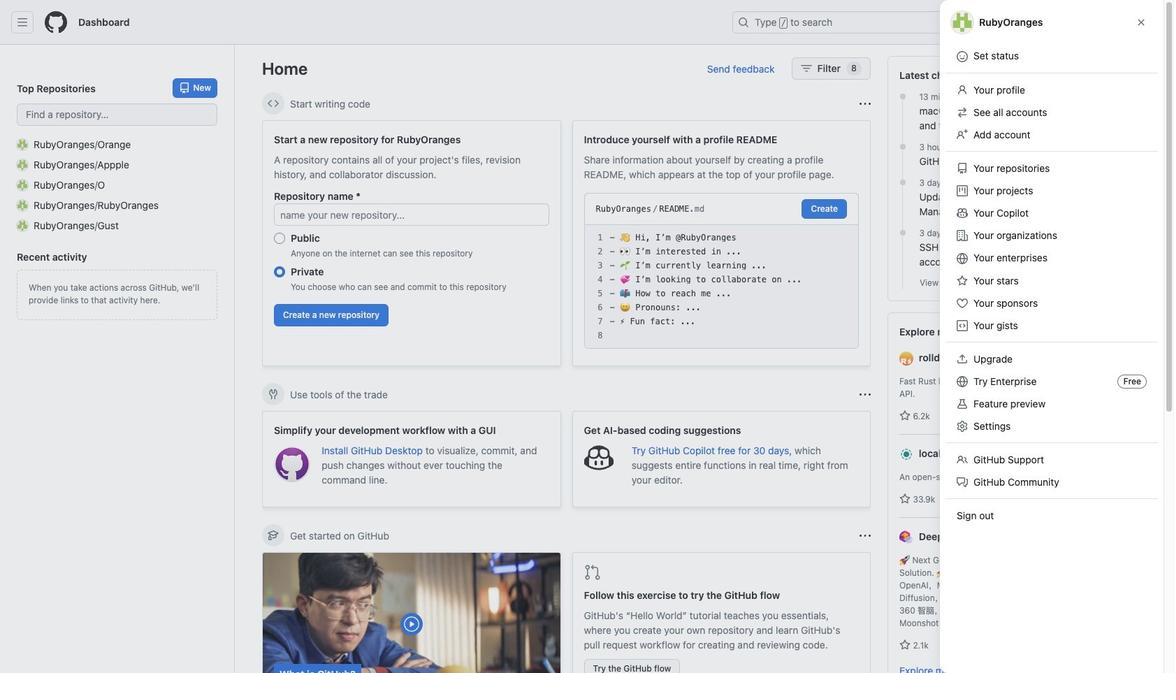 Task type: describe. For each thing, give the bounding box(es) containing it.
explore repositories navigation
[[888, 312, 1137, 673]]

star image
[[900, 410, 911, 422]]

triangle down image
[[1021, 17, 1032, 28]]

plus image
[[1004, 17, 1015, 28]]

1 dot fill image from the top
[[897, 141, 908, 152]]



Task type: locate. For each thing, give the bounding box(es) containing it.
1 vertical spatial dot fill image
[[897, 227, 908, 238]]

0 vertical spatial star image
[[900, 494, 911, 505]]

2 dot fill image from the top
[[897, 177, 908, 188]]

1 vertical spatial star image
[[900, 640, 911, 651]]

dot fill image
[[897, 141, 908, 152], [897, 227, 908, 238]]

dot fill image
[[897, 91, 908, 102], [897, 177, 908, 188]]

explore element
[[888, 56, 1137, 673]]

0 vertical spatial dot fill image
[[897, 141, 908, 152]]

star image
[[900, 494, 911, 505], [900, 640, 911, 651]]

homepage image
[[45, 11, 67, 34]]

1 vertical spatial dot fill image
[[897, 177, 908, 188]]

1 star image from the top
[[900, 494, 911, 505]]

0 vertical spatial dot fill image
[[897, 91, 908, 102]]

account element
[[0, 45, 235, 673]]

2 dot fill image from the top
[[897, 227, 908, 238]]

1 dot fill image from the top
[[897, 91, 908, 102]]

2 star image from the top
[[900, 640, 911, 651]]

command palette image
[[960, 17, 972, 28]]



Task type: vqa. For each thing, say whether or not it's contained in the screenshot.
package icon
no



